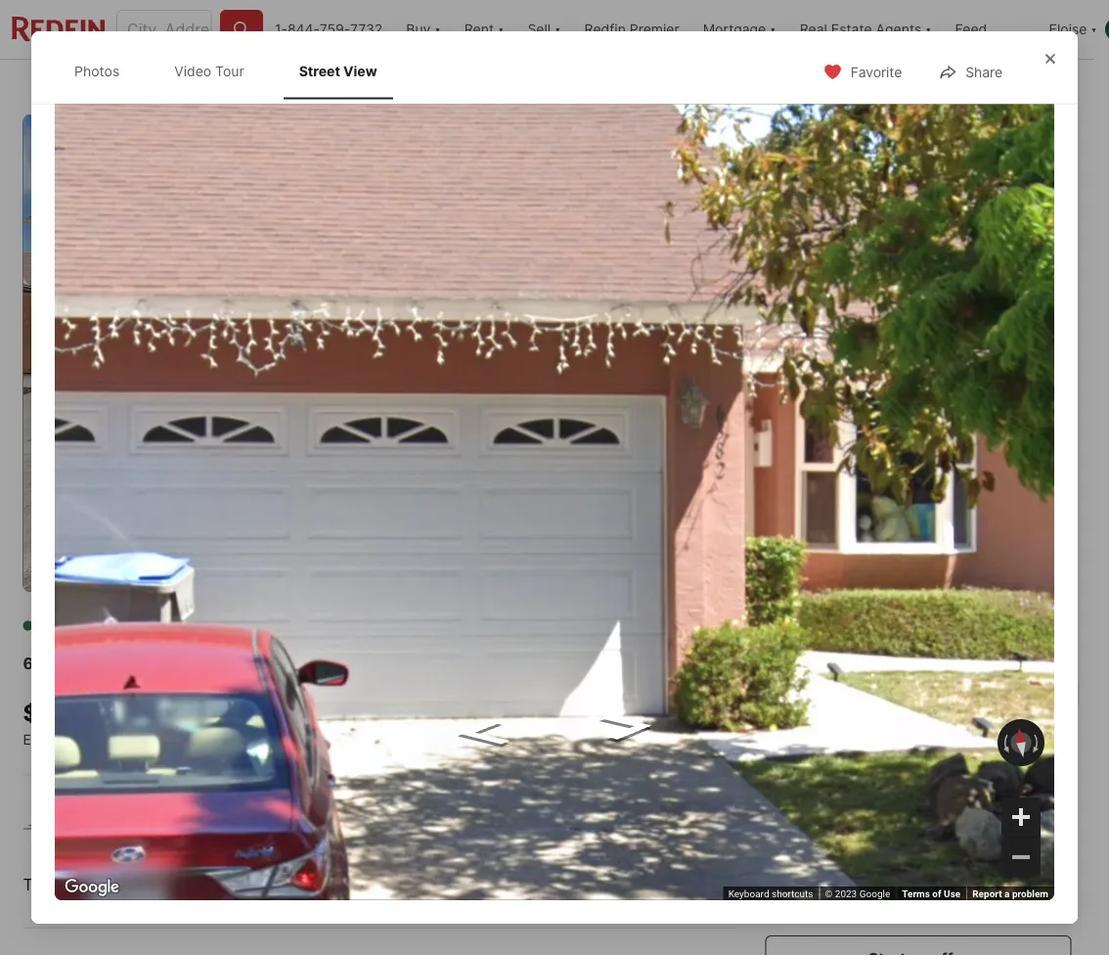Task type: vqa. For each thing, say whether or not it's contained in the screenshot.
sunday
yes



Task type: locate. For each thing, give the bounding box(es) containing it.
1,343 sq ft
[[469, 699, 530, 748]]

map entry image
[[605, 616, 735, 746]]

schedule
[[866, 840, 937, 859]]

1-
[[275, 21, 288, 38]]

favorite inside dialog
[[851, 64, 903, 80]]

pm right "3:00"
[[117, 876, 141, 895]]

0 horizontal spatial favorite
[[793, 78, 844, 94]]

29
[[997, 676, 1034, 711]]

san
[[213, 654, 245, 673]]

video inside "video tour" tab
[[174, 63, 212, 79]]

tour left it
[[425, 836, 458, 855]]

oct inside sunday 29 oct
[[1003, 713, 1028, 727]]

view
[[344, 63, 377, 79], [234, 548, 267, 565]]

1 vertical spatial of
[[933, 888, 942, 900]]

1 horizontal spatial ,
[[289, 654, 294, 673]]

3:00
[[77, 876, 113, 895]]

7:00 pm button
[[441, 873, 505, 898]]

tab
[[407, 64, 563, 111], [563, 64, 658, 111]]

tour inside option
[[948, 777, 973, 792]]

overview tab
[[153, 64, 260, 111]]

47%
[[80, 836, 111, 855]]

video inside the video button
[[83, 548, 121, 565]]

1 vertical spatial street view
[[190, 548, 267, 565]]

jose
[[250, 654, 289, 673]]

active link
[[120, 617, 168, 634]]

0 horizontal spatial 2
[[355, 836, 365, 855]]

report a problem
[[973, 888, 1049, 900]]

oct inside saturday 28 oct
[[906, 713, 931, 727]]

tour up friday
[[802, 616, 848, 643]]

2 up baths link
[[376, 699, 390, 726]]

0 horizontal spatial video
[[83, 548, 121, 565]]

of left use
[[933, 888, 942, 900]]

844-
[[288, 21, 320, 38]]

1 vertical spatial san
[[80, 808, 109, 827]]

sat,
[[82, 136, 108, 150]]

redfin premier button
[[573, 0, 692, 59]]

google image
[[60, 875, 124, 900]]

terms of use link
[[903, 888, 961, 900]]

oct inside friday 27 oct
[[809, 713, 835, 727]]

baths link
[[376, 729, 418, 748]]

6382 san anselmo way, san jose, ca 95119 image
[[23, 114, 758, 592], [766, 114, 1072, 349], [766, 357, 1072, 592]]

1 horizontal spatial street view
[[299, 63, 377, 79]]

san up 47%
[[80, 808, 109, 827]]

2pm
[[110, 136, 136, 150]]

2 tab from the left
[[563, 64, 658, 111]]

4:00 pm button
[[167, 873, 233, 898]]

30 photos button
[[928, 537, 1056, 576]]

video for video tour
[[174, 63, 212, 79]]

0 horizontal spatial a
[[169, 808, 179, 827]]

• left 6:00
[[332, 875, 341, 894]]

it
[[463, 836, 472, 855]]

oct down 28
[[906, 713, 931, 727]]

6382
[[23, 654, 64, 673]]

1 horizontal spatial street
[[299, 63, 340, 79]]

0 horizontal spatial ,
[[204, 654, 209, 673]]

search
[[84, 79, 131, 95]]

5 • from the left
[[513, 875, 522, 894]]

0 horizontal spatial street
[[190, 548, 231, 565]]

/mo
[[97, 731, 122, 747]]

friday 27 oct
[[802, 660, 842, 727]]

1,343
[[469, 699, 530, 726]]

street view tab
[[283, 47, 393, 95]]

None button
[[777, 648, 867, 740], [874, 649, 963, 739], [971, 649, 1060, 739], [777, 648, 867, 740], [874, 649, 963, 739], [971, 649, 1060, 739]]

1 vertical spatial 2
[[355, 836, 365, 855]]

pm right '4:00'
[[208, 876, 232, 895]]

2 horizontal spatial oct
[[1003, 713, 1028, 727]]

• left the "5:00"
[[242, 875, 250, 894]]

1 vertical spatial a
[[1005, 888, 1010, 900]]

times
[[574, 876, 617, 895]]

list box
[[766, 759, 1072, 810]]

0 vertical spatial tour
[[802, 616, 848, 643]]

dialog
[[31, 31, 1078, 924]]

today:
[[23, 875, 72, 894]]

open
[[46, 136, 79, 150]]

1 oct from the left
[[809, 713, 835, 727]]

3 oct from the left
[[1003, 713, 1028, 727]]

1 vertical spatial street
[[190, 548, 231, 565]]

video down city, address, school, agent, zip search box
[[174, 63, 212, 79]]

weeks.
[[369, 836, 421, 855]]

pre-
[[153, 731, 181, 747]]

95119
[[325, 654, 368, 673]]

out
[[927, 78, 950, 94]]

view inside tab
[[344, 63, 377, 79]]

0 vertical spatial san
[[67, 654, 97, 673]]

this
[[853, 616, 895, 643]]

pm right the 7:00
[[480, 876, 504, 895]]

within
[[306, 836, 351, 855]]

view inside button
[[234, 548, 267, 565]]

2 right the within
[[355, 836, 365, 855]]

offer
[[267, 836, 302, 855]]

0 vertical spatial street
[[299, 63, 340, 79]]

tab list
[[55, 43, 413, 99], [23, 60, 673, 111]]

2 • from the left
[[242, 875, 250, 894]]

tour in person
[[807, 777, 889, 792]]

0 vertical spatial 2
[[376, 699, 390, 726]]

oct
[[809, 713, 835, 727], [906, 713, 931, 727], [1003, 713, 1028, 727]]

, left san
[[204, 654, 209, 673]]

go tour this home
[[766, 616, 962, 643]]

a right the "report"
[[1005, 888, 1010, 900]]

0 horizontal spatial oct
[[809, 713, 835, 727]]

2 baths
[[376, 699, 418, 748]]

or
[[908, 898, 930, 917]]

6:00
[[351, 876, 387, 895]]

a inside san jose is a hot market 47% of homes accept an offer within 2 weeks. tour it before it's gone!
[[169, 808, 179, 827]]

tour left in
[[807, 777, 833, 792]]

property details tab
[[260, 64, 407, 111]]

redfin
[[585, 21, 626, 38]]

pm right the "5:00"
[[299, 876, 323, 895]]

1 horizontal spatial 2
[[376, 699, 390, 726]]

pm
[[117, 876, 141, 895], [208, 876, 232, 895], [299, 876, 323, 895], [390, 876, 414, 895], [480, 876, 504, 895]]

tour for schedule
[[941, 840, 972, 859]]

share
[[966, 64, 1003, 80]]

• left the 7:00
[[424, 875, 432, 894]]

1 horizontal spatial view
[[344, 63, 377, 79]]

1 horizontal spatial oct
[[906, 713, 931, 727]]

4 pm from the left
[[390, 876, 414, 895]]

tour
[[802, 616, 848, 643], [941, 840, 972, 859]]

street inside tab
[[299, 63, 340, 79]]

open sat, 2pm to 4pm
[[46, 136, 185, 150]]

anselmo
[[100, 654, 168, 673]]

0 vertical spatial view
[[344, 63, 377, 79]]

City, Address, School, Agent, ZIP search field
[[116, 10, 212, 49]]

• left '4:00'
[[150, 875, 159, 894]]

oct down '29' at bottom
[[1003, 713, 1028, 727]]

$1,300,000 est. $9,524 /mo get pre-approved
[[23, 699, 245, 747]]

est.
[[23, 731, 47, 747]]

san inside san jose is a hot market 47% of homes accept an offer within 2 weeks. tour it before it's gone!
[[80, 808, 109, 827]]

tour inside button
[[941, 840, 972, 859]]

tour up use
[[941, 840, 972, 859]]

market
[[211, 808, 265, 827]]

san jose is a hot market 47% of homes accept an offer within 2 weeks. tour it before it's gone!
[[80, 808, 596, 855]]

video up for sale - active
[[83, 548, 121, 565]]

video tour tab
[[159, 47, 260, 95]]

tab list for share
[[55, 43, 413, 99]]

photos
[[993, 548, 1040, 565]]

tour via video chat option
[[908, 759, 1072, 810]]

of right 47%
[[116, 836, 131, 855]]

tab list containing search
[[23, 60, 673, 111]]

in
[[836, 777, 846, 792]]

1 horizontal spatial of
[[933, 888, 942, 900]]

ft
[[493, 729, 508, 748]]

tour left via
[[948, 777, 973, 792]]

get pre-approved link
[[126, 731, 245, 747]]

list box containing tour in person
[[766, 759, 1072, 810]]

oct down 27
[[809, 713, 835, 727]]

$9,524
[[51, 731, 97, 747]]

1 vertical spatial tour
[[941, 840, 972, 859]]

street
[[299, 63, 340, 79], [190, 548, 231, 565]]

a
[[169, 808, 179, 827], [1005, 888, 1010, 900]]

terms
[[903, 888, 931, 900]]

redfin premier
[[585, 21, 680, 38]]

0 vertical spatial a
[[169, 808, 179, 827]]

before
[[476, 836, 525, 855]]

property
[[282, 79, 338, 95]]

30 photos
[[972, 548, 1040, 565]]

tour down submit search image on the top
[[215, 63, 244, 79]]

next image
[[1049, 678, 1080, 709]]

0 horizontal spatial of
[[116, 836, 131, 855]]

1 horizontal spatial favorite
[[851, 64, 903, 80]]

0 horizontal spatial tour
[[802, 616, 848, 643]]

photos tab
[[59, 47, 135, 95]]

, left the ca
[[289, 654, 294, 673]]

for sale - active
[[41, 617, 168, 634]]

1 vertical spatial video
[[83, 548, 121, 565]]

video
[[174, 63, 212, 79], [83, 548, 121, 565]]

0 horizontal spatial view
[[234, 548, 267, 565]]

0 horizontal spatial street view
[[190, 548, 267, 565]]

san down sale
[[67, 654, 97, 673]]

pm right 6:00
[[390, 876, 414, 895]]

0 vertical spatial video
[[174, 63, 212, 79]]

a right is
[[169, 808, 179, 827]]

favorite
[[851, 64, 903, 80], [793, 78, 844, 94]]

• left more
[[513, 875, 522, 894]]

feed button
[[944, 0, 1038, 59]]

759-
[[320, 21, 350, 38]]

2
[[376, 699, 390, 726], [355, 836, 365, 855]]

0 vertical spatial street view
[[299, 63, 377, 79]]

1 horizontal spatial tour
[[941, 840, 972, 859]]

1 horizontal spatial video
[[174, 63, 212, 79]]

tab list containing photos
[[55, 43, 413, 99]]

dialog containing photos
[[31, 31, 1078, 924]]

1 horizontal spatial a
[[1005, 888, 1010, 900]]

2 oct from the left
[[906, 713, 931, 727]]

street view button
[[146, 537, 284, 576]]

1 vertical spatial view
[[234, 548, 267, 565]]

0 vertical spatial of
[[116, 836, 131, 855]]



Task type: describe. For each thing, give the bounding box(es) containing it.
approved
[[181, 731, 245, 747]]

sunday
[[992, 660, 1040, 674]]

video button
[[39, 537, 138, 576]]

video
[[996, 777, 1026, 792]]

home
[[900, 616, 962, 643]]

2 inside 2 baths
[[376, 699, 390, 726]]

2023
[[835, 888, 857, 900]]

photos
[[74, 63, 120, 79]]

3 pm from the left
[[299, 876, 323, 895]]

1 pm from the left
[[117, 876, 141, 895]]

5 pm from the left
[[480, 876, 504, 895]]

tour in person option
[[766, 759, 908, 810]]

report a problem link
[[973, 888, 1049, 900]]

for
[[41, 617, 68, 634]]

-
[[109, 617, 116, 634]]

homes
[[135, 836, 185, 855]]

oct for 27
[[809, 713, 835, 727]]

street inside button
[[190, 548, 231, 565]]

6382 san anselmo way , san jose , ca 95119
[[23, 654, 368, 673]]

x-out button
[[869, 65, 967, 105]]

2 inside san jose is a hot market 47% of homes accept an offer within 2 weeks. tour it before it's gone!
[[355, 836, 365, 855]]

3:00 pm button
[[76, 873, 142, 898]]

7:00
[[442, 876, 476, 895]]

2 , from the left
[[289, 654, 294, 673]]

3
[[292, 699, 306, 726]]

is
[[153, 808, 166, 827]]

x-out
[[913, 78, 950, 94]]

keyboard shortcuts button
[[729, 887, 814, 901]]

27
[[805, 676, 839, 711]]

saturday
[[888, 660, 949, 674]]

property details
[[282, 79, 385, 95]]

street view inside tab
[[299, 63, 377, 79]]

share button
[[922, 51, 1020, 91]]

4pm
[[158, 136, 185, 150]]

2 pm from the left
[[208, 876, 232, 895]]

sale
[[72, 617, 106, 634]]

7732
[[350, 21, 383, 38]]

tour inside option
[[807, 777, 833, 792]]

tour for go
[[802, 616, 848, 643]]

more times link
[[531, 876, 617, 895]]

tour inside san jose is a hot market 47% of homes accept an offer within 2 weeks. tour it before it's gone!
[[425, 836, 458, 855]]

details
[[342, 79, 385, 95]]

video for video
[[83, 548, 121, 565]]

30
[[972, 548, 990, 565]]

3 • from the left
[[332, 875, 341, 894]]

open sat, 2pm to 4pm link
[[23, 114, 758, 596]]

way
[[172, 654, 204, 673]]

1 , from the left
[[204, 654, 209, 673]]

gone!
[[554, 836, 596, 855]]

feed
[[956, 21, 988, 38]]

4 • from the left
[[424, 875, 432, 894]]

1-844-759-7732
[[275, 21, 383, 38]]

premier
[[630, 21, 680, 38]]

search link
[[45, 75, 131, 99]]

report
[[973, 888, 1003, 900]]

overview
[[174, 79, 238, 95]]

saturday 28 oct
[[888, 660, 949, 727]]

terms of use
[[903, 888, 961, 900]]

tour inside tab
[[215, 63, 244, 79]]

tab list for x-out
[[23, 60, 673, 111]]

oct for 28
[[906, 713, 931, 727]]

accept
[[189, 836, 240, 855]]

sq
[[469, 729, 489, 748]]

hot
[[182, 808, 208, 827]]

video tour
[[174, 63, 244, 79]]

6:00 pm button
[[350, 873, 415, 898]]

problem
[[1013, 888, 1049, 900]]

favorite button for share
[[807, 51, 919, 91]]

baths
[[376, 729, 418, 748]]

tour via video chat
[[948, 777, 1054, 792]]

1-844-759-7732 link
[[275, 21, 383, 38]]

©
[[825, 888, 833, 900]]

of inside san jose is a hot market 47% of homes accept an offer within 2 weeks. tour it before it's gone!
[[116, 836, 131, 855]]

get
[[126, 731, 150, 747]]

go
[[766, 616, 797, 643]]

use
[[944, 888, 961, 900]]

oct for 29
[[1003, 713, 1028, 727]]

1 • from the left
[[150, 875, 159, 894]]

an
[[244, 836, 262, 855]]

person
[[849, 777, 889, 792]]

beds
[[292, 729, 329, 748]]

© 2023 google
[[825, 888, 891, 900]]

schedule tour
[[866, 840, 972, 859]]

favorite button for x-out
[[749, 65, 861, 105]]

street view inside button
[[190, 548, 267, 565]]

1 tab from the left
[[407, 64, 563, 111]]

ca
[[298, 654, 320, 673]]

4:00
[[168, 876, 205, 895]]

5:00 pm button
[[259, 873, 324, 898]]

jose
[[112, 808, 149, 827]]

submit search image
[[232, 20, 251, 39]]

google
[[860, 888, 891, 900]]

shortcuts
[[772, 888, 814, 900]]

5:00
[[260, 876, 296, 895]]

more
[[531, 876, 570, 895]]

keyboard
[[729, 888, 770, 900]]



